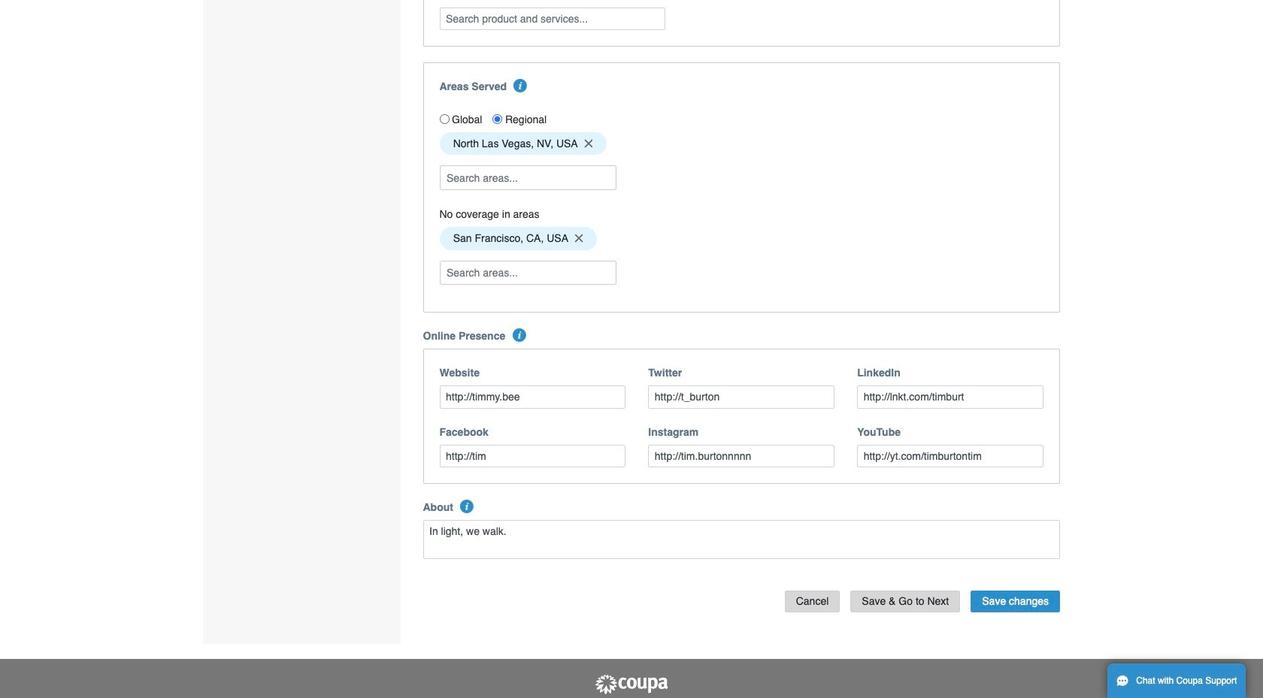 Task type: vqa. For each thing, say whether or not it's contained in the screenshot.
first "Selected areas" LIST BOX
yes



Task type: locate. For each thing, give the bounding box(es) containing it.
None radio
[[493, 114, 503, 124]]

1 vertical spatial selected areas list box
[[434, 223, 1049, 254]]

0 vertical spatial option
[[440, 132, 607, 155]]

1 selected areas list box from the top
[[434, 128, 1049, 159]]

None radio
[[440, 114, 449, 124]]

Search areas... text field
[[441, 167, 615, 189], [441, 262, 615, 284]]

selected areas list box
[[434, 128, 1049, 159], [434, 223, 1049, 254]]

None text field
[[440, 386, 626, 409], [649, 386, 835, 409], [440, 445, 626, 468], [649, 445, 835, 468], [857, 445, 1044, 468], [440, 386, 626, 409], [649, 386, 835, 409], [440, 445, 626, 468], [649, 445, 835, 468], [857, 445, 1044, 468]]

0 vertical spatial additional information image
[[514, 79, 527, 93]]

0 vertical spatial search areas... text field
[[441, 167, 615, 189]]

2 search areas... text field from the top
[[441, 262, 615, 284]]

0 vertical spatial selected areas list box
[[434, 128, 1049, 159]]

1 search areas... text field from the top
[[441, 167, 615, 189]]

1 horizontal spatial additional information image
[[514, 79, 527, 93]]

None text field
[[857, 386, 1044, 409], [423, 521, 1060, 560], [857, 386, 1044, 409], [423, 521, 1060, 560]]

1 option from the top
[[440, 132, 607, 155]]

additional information image
[[513, 329, 526, 342]]

1 vertical spatial search areas... text field
[[441, 262, 615, 284]]

additional information image
[[514, 79, 527, 93], [460, 500, 474, 514]]

1 vertical spatial option
[[440, 227, 597, 250]]

0 horizontal spatial additional information image
[[460, 500, 474, 514]]

2 selected areas list box from the top
[[434, 223, 1049, 254]]

option
[[440, 132, 607, 155], [440, 227, 597, 250]]



Task type: describe. For each thing, give the bounding box(es) containing it.
2 option from the top
[[440, 227, 597, 250]]

Search product and services... field
[[440, 7, 665, 30]]

coupa supplier portal image
[[594, 674, 669, 696]]

search areas... text field for second option from the top of the page
[[441, 262, 615, 284]]

search areas... text field for first option from the top
[[441, 167, 615, 189]]

1 vertical spatial additional information image
[[460, 500, 474, 514]]



